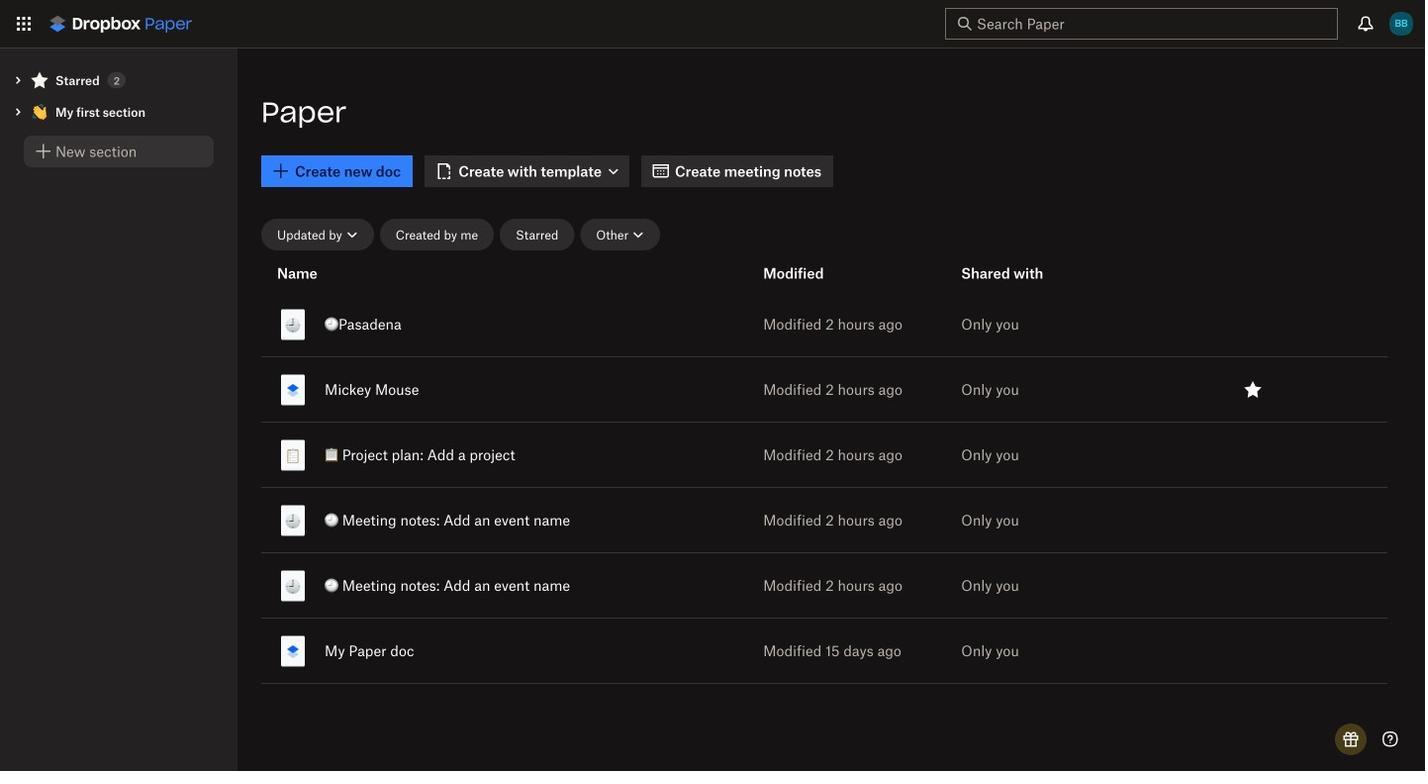 Task type: describe. For each thing, give the bounding box(es) containing it.
3 row from the top
[[261, 419, 1388, 491]]

nine o'clock image for third row from the bottom of the page
[[285, 513, 301, 529]]

2 row group from the top
[[261, 288, 1388, 687]]

waving hand image
[[32, 104, 48, 120]]

6 row from the top
[[261, 615, 1388, 687]]

New section text field
[[55, 141, 202, 162]]



Task type: vqa. For each thing, say whether or not it's contained in the screenshot.
New section 'Text Field'
yes



Task type: locate. For each thing, give the bounding box(es) containing it.
1 row from the top
[[261, 288, 1388, 360]]

1 vertical spatial nine o'clock image
[[285, 513, 301, 529]]

nine o'clock image for sixth row from the bottom
[[285, 317, 301, 333]]

2 nine o'clock image from the top
[[285, 513, 301, 529]]

cell
[[261, 292, 649, 356], [261, 357, 649, 422], [261, 423, 649, 487], [1144, 423, 1368, 487], [261, 488, 649, 552], [1144, 488, 1368, 552], [261, 553, 649, 618], [261, 619, 649, 683], [1144, 619, 1368, 683]]

nine o'clock image
[[285, 579, 301, 594]]

0 vertical spatial nine o'clock image
[[285, 317, 301, 333]]

4 row from the top
[[261, 484, 1388, 556]]

nine o'clock image
[[285, 317, 301, 333], [285, 513, 301, 529]]

table
[[261, 254, 1402, 747]]

1 row group from the top
[[261, 254, 1368, 292]]

Search Paper text field
[[977, 13, 1302, 35]]

row
[[261, 288, 1388, 360], [261, 353, 1388, 426], [261, 419, 1388, 491], [261, 484, 1388, 556], [261, 549, 1388, 622], [261, 615, 1388, 687]]

clipboard image
[[285, 448, 301, 464]]

2 row from the top
[[261, 353, 1388, 426]]

5 row from the top
[[261, 549, 1388, 622]]

1 nine o'clock image from the top
[[285, 317, 301, 333]]

row group
[[261, 254, 1368, 292], [261, 288, 1388, 687]]



